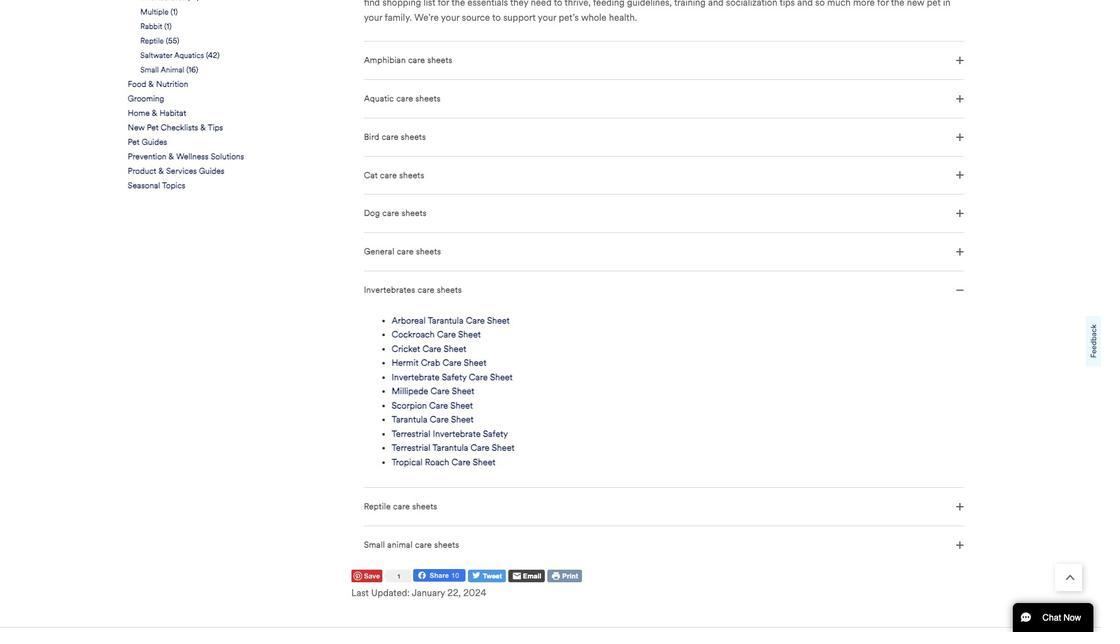 Task type: locate. For each thing, give the bounding box(es) containing it.
tips
[[208, 123, 223, 133]]

general care sheets link
[[364, 233, 964, 271]]

1 vertical spatial safety
[[483, 429, 508, 440]]

arboreal tarantula care sheet cockroach care sheet cricket care sheet hermit crab care sheet invertebrate safety care sheet millipede care sheet scorpion care sheet tarantula care sheet terrestrial invertebrate safety terrestrial tarantula care sheet tropical roach care sheet
[[392, 315, 514, 468]]

0 horizontal spatial small
[[140, 65, 159, 74]]

print link
[[548, 570, 582, 583]]

1 vertical spatial small
[[364, 540, 385, 551]]

pet down new
[[128, 137, 140, 148]]

1
[[397, 573, 401, 580]]

tropical roach care sheet link
[[392, 456, 495, 470]]

1 horizontal spatial safety
[[483, 429, 508, 440]]

0 vertical spatial terrestrial
[[392, 429, 431, 440]]

care
[[466, 315, 485, 326], [437, 330, 456, 340], [422, 344, 441, 354], [443, 358, 462, 369], [469, 372, 488, 383], [431, 386, 450, 397], [429, 400, 448, 411], [430, 415, 449, 425], [471, 443, 490, 454], [452, 457, 471, 468]]

scorpion care sheet link
[[392, 399, 473, 413]]

sheet
[[487, 315, 510, 326], [458, 330, 481, 340], [444, 344, 466, 354], [464, 358, 486, 369], [490, 372, 513, 383], [452, 386, 474, 397], [450, 400, 473, 411], [451, 415, 474, 425], [492, 443, 514, 454], [473, 457, 495, 468]]

saltwater
[[140, 50, 172, 60]]

1 horizontal spatial small
[[364, 540, 385, 551]]

care down scorpion care sheet link
[[430, 415, 449, 425]]

sheets right cat
[[399, 170, 424, 181]]

1 vertical spatial reptile
[[364, 502, 391, 512]]

small inside 'multiple (1) rabbit (1) reptile (55) saltwater aquatics (42) small animal (16)'
[[140, 65, 159, 74]]

reptile inside reptile care sheets link
[[364, 502, 391, 512]]

email
[[521, 573, 541, 581]]

0 vertical spatial guides
[[142, 137, 167, 148]]

prevention & wellness solutions link
[[128, 151, 244, 163]]

1 vertical spatial guides
[[199, 166, 225, 176]]

reptile down rabbit link
[[140, 36, 164, 45]]

tarantula down scorpion
[[392, 415, 428, 425]]

care for invertebrates
[[418, 285, 435, 295]]

care right 'amphibian'
[[408, 55, 425, 66]]

care right cat
[[380, 170, 397, 181]]

tweet link
[[468, 570, 506, 583]]

invertebrate
[[392, 372, 440, 383], [433, 429, 481, 440]]

product & services guides link
[[128, 166, 225, 177]]

1 horizontal spatial guides
[[199, 166, 225, 176]]

reptile care sheets link
[[364, 488, 964, 526]]

terrestrial
[[392, 429, 431, 440], [392, 443, 431, 454]]

sheets inside 'link'
[[401, 131, 426, 142]]

print
[[560, 573, 578, 581]]

small animal care sheets
[[364, 540, 459, 551]]

(1) right multiple
[[171, 7, 178, 16]]

care right animal
[[415, 540, 432, 551]]

reptile
[[140, 36, 164, 45], [364, 502, 391, 512]]

scorpion
[[392, 400, 427, 411]]

2024
[[463, 588, 486, 599]]

sheets up small animal care sheets
[[412, 502, 437, 512]]

care right general
[[397, 246, 414, 257]]

grooming
[[128, 94, 164, 104]]

care right bird
[[382, 131, 399, 142]]

invertebrate up terrestrial tarantula care sheet link
[[433, 429, 481, 440]]

0 horizontal spatial safety
[[442, 372, 467, 383]]

pet down home & habitat 'link'
[[147, 123, 159, 133]]

(1)
[[171, 7, 178, 16], [164, 22, 172, 31]]

rabbit
[[140, 22, 162, 31]]

0 vertical spatial small
[[140, 65, 159, 74]]

sheets up invertebrates care sheets
[[416, 246, 441, 257]]

sheets up general care sheets
[[402, 208, 427, 219]]

0 vertical spatial reptile
[[140, 36, 164, 45]]

sheets
[[427, 55, 452, 66], [416, 93, 441, 104], [401, 131, 426, 142], [399, 170, 424, 181], [402, 208, 427, 219], [416, 246, 441, 257], [437, 285, 462, 295], [412, 502, 437, 512], [434, 540, 459, 551]]

sheets for aquatic care sheets
[[416, 93, 441, 104]]

0 horizontal spatial guides
[[142, 137, 167, 148]]

& left tips
[[200, 123, 206, 133]]

0 horizontal spatial pet
[[128, 137, 140, 148]]

sheets down aquatic care sheets at the left top of page
[[401, 131, 426, 142]]

multiple (1) rabbit (1) reptile (55) saltwater aquatics (42) small animal (16)
[[140, 7, 220, 74]]

sheets down 'amphibian care sheets'
[[416, 93, 441, 104]]

tarantula
[[428, 315, 464, 326], [392, 415, 428, 425], [432, 443, 468, 454]]

1 horizontal spatial pet
[[147, 123, 159, 133]]

reptile up animal
[[364, 502, 391, 512]]

small down saltwater
[[140, 65, 159, 74]]

(16)
[[186, 65, 198, 74]]

0 horizontal spatial reptile
[[140, 36, 164, 45]]

safety down hermit crab care sheet link
[[442, 372, 467, 383]]

sheets for invertebrates care sheets
[[437, 285, 462, 295]]

sheets for dog care sheets
[[402, 208, 427, 219]]

tarantula down terrestrial invertebrate safety link
[[432, 443, 468, 454]]

care right the dog
[[382, 208, 399, 219]]

terrestrial invertebrate safety link
[[392, 428, 508, 442]]

1 horizontal spatial reptile
[[364, 502, 391, 512]]

care right the 'aquatic'
[[396, 93, 413, 104]]

aquatic care sheets link
[[364, 79, 964, 118]]

1 vertical spatial pet
[[128, 137, 140, 148]]

sheets right animal
[[434, 540, 459, 551]]

guides up prevention
[[142, 137, 167, 148]]

care up scorpion care sheet link
[[431, 386, 450, 397]]

care for aquatic
[[396, 93, 413, 104]]

0 vertical spatial pet
[[147, 123, 159, 133]]

seasonal
[[128, 181, 160, 191]]

1 vertical spatial terrestrial
[[392, 443, 431, 454]]

care up animal
[[393, 502, 410, 512]]

roach
[[425, 457, 449, 468]]

guides down solutions on the left top
[[199, 166, 225, 176]]

(1) up (55)
[[164, 22, 172, 31]]

prevention
[[128, 152, 166, 162]]

small left animal
[[364, 540, 385, 551]]

amphibian
[[364, 55, 406, 66]]

january
[[412, 588, 445, 599]]

care up the arboreal
[[418, 285, 435, 295]]

pet guides link
[[128, 137, 167, 148]]

safety up terrestrial tarantula care sheet link
[[483, 429, 508, 440]]

solutions
[[211, 152, 244, 162]]

bird
[[364, 131, 379, 142]]

small
[[140, 65, 159, 74], [364, 540, 385, 551]]

amphibian care sheets
[[364, 55, 452, 66]]

&
[[148, 79, 154, 90], [152, 108, 157, 119], [200, 123, 206, 133], [169, 152, 174, 162], [158, 166, 164, 176]]

terrestrial tarantula care sheet link
[[392, 442, 514, 456]]

last
[[351, 588, 369, 599]]

sheets up aquatic care sheets at the left top of page
[[427, 55, 452, 66]]

terrestrial down tarantula care sheet link
[[392, 429, 431, 440]]

care up crab
[[422, 344, 441, 354]]

sheets up arboreal tarantula care sheet link
[[437, 285, 462, 295]]

care down hermit crab care sheet link
[[469, 372, 488, 383]]

guides
[[142, 137, 167, 148], [199, 166, 225, 176]]

rabbit link
[[140, 21, 162, 32]]

safety
[[442, 372, 467, 383], [483, 429, 508, 440]]

care inside 'link'
[[382, 131, 399, 142]]

tarantula up cockroach care sheet link
[[428, 315, 464, 326]]

invertebrate up millipede
[[392, 372, 440, 383]]

aquatics
[[174, 50, 204, 60]]

terrestrial up tropical
[[392, 443, 431, 454]]

0 vertical spatial invertebrate
[[392, 372, 440, 383]]

grooming link
[[128, 93, 164, 105]]

last updated: january 22, 2024
[[351, 588, 486, 599]]

small animal link
[[140, 64, 184, 76]]

arboreal
[[392, 315, 426, 326]]

reptile inside 'multiple (1) rabbit (1) reptile (55) saltwater aquatics (42) small animal (16)'
[[140, 36, 164, 45]]



Task type: describe. For each thing, give the bounding box(es) containing it.
hermit crab care sheet link
[[392, 357, 486, 371]]

small animal care sheets link
[[364, 526, 964, 564]]

care up invertebrate safety care sheet link
[[443, 358, 462, 369]]

cockroach
[[392, 330, 435, 340]]

invertebrates
[[364, 285, 415, 295]]

hermit
[[392, 358, 419, 369]]

bird care sheets link
[[364, 118, 964, 156]]

cricket
[[392, 344, 420, 354]]

& right food
[[148, 79, 154, 90]]

1 vertical spatial tarantula
[[392, 415, 428, 425]]

bird care sheets
[[364, 131, 426, 142]]

1 terrestrial from the top
[[392, 429, 431, 440]]

(42)
[[206, 50, 220, 60]]

care down terrestrial tarantula care sheet link
[[452, 457, 471, 468]]

wellness
[[176, 152, 209, 162]]

sheets for cat care sheets
[[399, 170, 424, 181]]

dog care sheets link
[[364, 194, 964, 233]]

multiple
[[140, 7, 169, 16]]

saltwater aquatics link
[[140, 50, 204, 61]]

tarantula care sheet link
[[392, 413, 474, 428]]

& up product & services guides link
[[169, 152, 174, 162]]

seasonal topics link
[[128, 180, 185, 192]]

cat
[[364, 170, 378, 181]]

care down terrestrial invertebrate safety link
[[471, 443, 490, 454]]

new pet checklists & tips link
[[128, 122, 223, 134]]

animal
[[161, 65, 184, 74]]

dog
[[364, 208, 380, 219]]

sheets for bird care sheets
[[401, 131, 426, 142]]

cockroach care sheet link
[[392, 328, 481, 343]]

general
[[364, 246, 395, 257]]

habitat
[[160, 108, 186, 119]]

arboreal tarantula care sheet link
[[392, 314, 510, 328]]

small inside small animal care sheets link
[[364, 540, 385, 551]]

home & habitat link
[[128, 108, 186, 119]]

save
[[364, 572, 380, 580]]

2 vertical spatial tarantula
[[432, 443, 468, 454]]

2 terrestrial from the top
[[392, 443, 431, 454]]

millipede
[[392, 386, 428, 397]]

care for amphibian
[[408, 55, 425, 66]]

sheets for reptile care sheets
[[412, 502, 437, 512]]

reptile link
[[140, 35, 164, 47]]

crab
[[421, 358, 440, 369]]

dog care sheets
[[364, 208, 427, 219]]

& up seasonal topics link
[[158, 166, 164, 176]]

home
[[128, 108, 150, 119]]

cat care sheets link
[[364, 156, 964, 194]]

care for dog
[[382, 208, 399, 219]]

1 vertical spatial invertebrate
[[433, 429, 481, 440]]

tropical
[[392, 457, 423, 468]]

1 vertical spatial (1)
[[164, 22, 172, 31]]

22,
[[447, 588, 461, 599]]

checklists
[[161, 123, 198, 133]]

0 vertical spatial (1)
[[171, 7, 178, 16]]

tweet
[[481, 573, 502, 581]]

sheets for general care sheets
[[416, 246, 441, 257]]

care for general
[[397, 246, 414, 257]]

& right home
[[152, 108, 157, 119]]

cat care sheets
[[364, 170, 424, 181]]

care for bird
[[382, 131, 399, 142]]

cricket care sheet link
[[392, 343, 466, 357]]

general care sheets
[[364, 246, 441, 257]]

services
[[166, 166, 197, 176]]

invertebrates care sheets link
[[364, 271, 964, 309]]

care up cockroach care sheet link
[[466, 315, 485, 326]]

0 vertical spatial tarantula
[[428, 315, 464, 326]]

sheets for amphibian care sheets
[[427, 55, 452, 66]]

0 vertical spatial safety
[[442, 372, 467, 383]]

food
[[128, 79, 146, 90]]

food & nutrition link
[[128, 79, 188, 90]]

care for cat
[[380, 170, 397, 181]]

care for reptile
[[393, 502, 410, 512]]

care down millipede care sheet link
[[429, 400, 448, 411]]

amphibian care sheets link
[[364, 41, 964, 79]]

(55)
[[166, 36, 179, 45]]

aquatic
[[364, 93, 394, 104]]

animal
[[387, 540, 413, 551]]

aquatic care sheets
[[364, 93, 441, 104]]

reptile care sheets
[[364, 502, 437, 512]]

invertebrate safety care sheet link
[[392, 371, 513, 385]]

multiple link
[[140, 6, 169, 18]]

food & nutrition grooming home & habitat new pet checklists & tips pet guides prevention & wellness solutions product & services guides seasonal topics
[[128, 79, 244, 191]]

invertebrates care sheets
[[364, 285, 462, 295]]

care down arboreal tarantula care sheet link
[[437, 330, 456, 340]]

millipede care sheet link
[[392, 385, 474, 399]]

nutrition
[[156, 79, 188, 90]]

new
[[128, 123, 145, 133]]

email link
[[508, 570, 545, 583]]

updated:
[[371, 588, 410, 599]]

topics
[[162, 181, 185, 191]]

product
[[128, 166, 156, 176]]



Task type: vqa. For each thing, say whether or not it's contained in the screenshot.
leftmost Guides
yes



